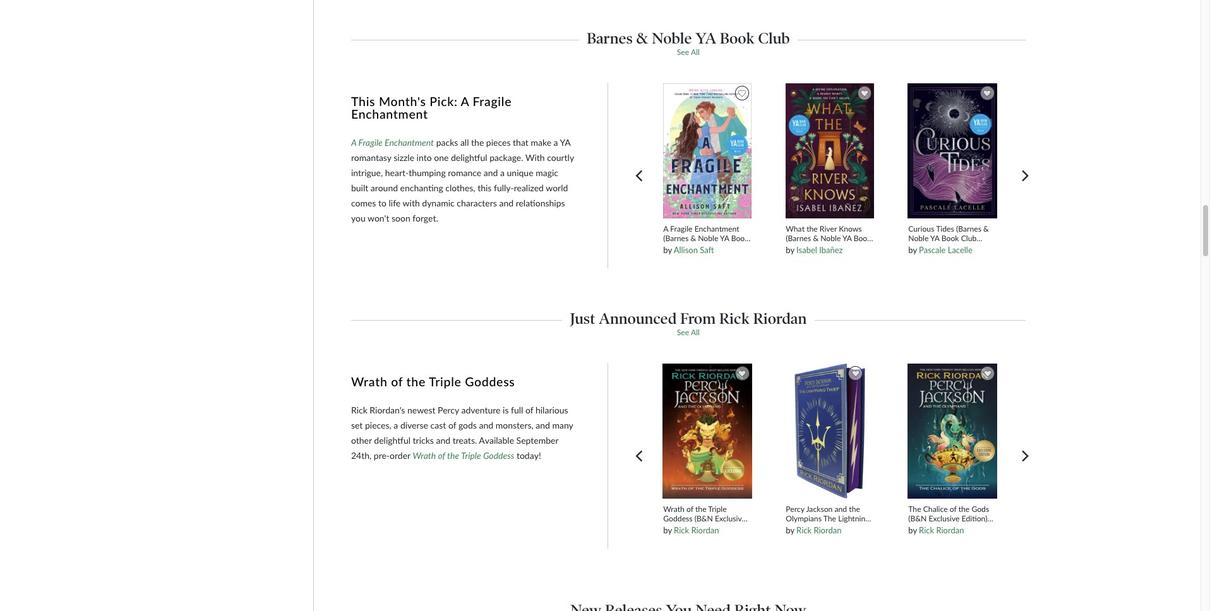 Task type: locate. For each thing, give the bounding box(es) containing it.
delightful up order
[[374, 435, 411, 446]]

noble inside barnes & noble ya book club see all
[[652, 29, 692, 47]]

0 vertical spatial a
[[461, 94, 469, 109]]

& up by isabel ibañez
[[813, 234, 819, 243]]

a
[[554, 137, 558, 148], [500, 168, 505, 178], [394, 420, 398, 431]]

1 vertical spatial a
[[351, 137, 357, 148]]

2 horizontal spatial jackson
[[931, 524, 958, 533]]

by for the chalice of the gods (b&n exclusive edition) (percy jackson and the olympians series #6)
[[909, 526, 917, 536]]

(barnes up allison
[[664, 234, 689, 243]]

1 vertical spatial percy
[[786, 504, 805, 514]]

by left deluxe
[[786, 526, 795, 536]]

noble
[[652, 29, 692, 47], [698, 234, 719, 243], [821, 234, 841, 243], [909, 234, 929, 243]]

rick inside just announced from rick riordan see all
[[719, 310, 750, 328]]

fragile inside this month's pick: a fragile enchantment
[[473, 94, 512, 109]]

(barnes down "what"
[[786, 234, 811, 243]]

(barnes inside a fragile enchantment (barnes & noble ya book club edition)
[[664, 234, 689, 243]]

of down cast
[[438, 450, 445, 461]]

2 all from the top
[[691, 328, 700, 337]]

noble down river
[[821, 234, 841, 243]]

and left olympians)
[[664, 533, 676, 543]]

2 horizontal spatial a
[[664, 224, 668, 234]]

jackson up deluxe
[[806, 504, 833, 514]]

enchantment inside a fragile enchantment (barnes & noble ya book club edition)
[[695, 224, 740, 234]]

rick
[[719, 310, 750, 328], [351, 405, 368, 416], [674, 526, 689, 536], [797, 526, 812, 536], [919, 526, 934, 536]]

1 horizontal spatial wrath
[[413, 450, 436, 461]]

the inside what the river knows (barnes & noble ya book club edition)
[[807, 224, 818, 234]]

september
[[517, 435, 559, 446]]

0 vertical spatial all
[[691, 47, 700, 57]]

(barnes inside what the river knows (barnes & noble ya book club edition)
[[786, 234, 811, 243]]

2 rick riordan link from the left
[[797, 526, 842, 536]]

percy up thief
[[786, 504, 805, 514]]

ya
[[696, 29, 716, 47], [560, 137, 571, 148], [720, 234, 729, 243], [843, 234, 852, 243], [931, 234, 940, 243]]

2 by rick riordan from the left
[[786, 526, 842, 536]]

a fragile enchantment (barnes & noble ya book club edition)
[[664, 224, 749, 253]]

goddess for wrath of the triple goddess (b&n exclusive edition) (percy jackson and the olympians)
[[664, 514, 693, 524]]

1 horizontal spatial (b&n
[[909, 514, 927, 524]]

of up olympians)
[[687, 504, 694, 514]]

triple for wrath of the triple goddess
[[429, 375, 462, 389]]

triple up newest
[[429, 375, 462, 389]]

1 by rick riordan from the left
[[664, 526, 719, 536]]

thief
[[786, 524, 803, 533]]

jackson inside wrath of the triple goddess (b&n exclusive edition) (percy jackson and the olympians)
[[714, 524, 740, 533]]

jackson inside the chalice of the gods (b&n exclusive edition) (percy jackson and the olympians series #6)
[[931, 524, 958, 533]]

24th,
[[351, 450, 372, 461]]

and up #6)
[[959, 524, 972, 533]]

noble inside curious tides (barnes & noble ya book club edition)
[[909, 234, 929, 243]]

(b&n inside wrath of the triple goddess (b&n exclusive edition) (percy jackson and the olympians)
[[695, 514, 713, 524]]

rick riordan link for of
[[674, 526, 719, 536]]

0 horizontal spatial (b&n
[[695, 514, 713, 524]]

1 all from the top
[[691, 47, 700, 57]]

#6)
[[969, 533, 980, 543]]

diverse
[[400, 420, 428, 431]]

the up lightning
[[849, 504, 860, 514]]

1 horizontal spatial delightful
[[451, 152, 487, 163]]

with
[[403, 198, 420, 209]]

knows
[[839, 224, 862, 234]]

enchantment up 'saft' on the right of the page
[[695, 224, 740, 234]]

all
[[460, 137, 469, 148]]

(percy down chalice
[[909, 524, 929, 533]]

triple up olympians)
[[708, 504, 727, 514]]

triple down treats.
[[461, 450, 481, 461]]

noble inside what the river knows (barnes & noble ya book club edition)
[[821, 234, 841, 243]]

(percy inside wrath of the triple goddess (b&n exclusive edition) (percy jackson and the olympians)
[[691, 524, 712, 533]]

0 vertical spatial enchantment
[[351, 107, 428, 122]]

exclusive inside the chalice of the gods (b&n exclusive edition) (percy jackson and the olympians series #6)
[[929, 514, 960, 524]]

1 vertical spatial triple
[[461, 450, 481, 461]]

2 exclusive from the left
[[929, 514, 960, 524]]

2 vertical spatial goddess
[[664, 514, 693, 524]]

1 horizontal spatial (percy
[[909, 524, 929, 533]]

1 horizontal spatial a
[[461, 94, 469, 109]]

2 horizontal spatial rick riordan link
[[919, 526, 964, 536]]

exclusive inside wrath of the triple goddess (b&n exclusive edition) (percy jackson and the olympians)
[[715, 514, 746, 524]]

a right the make
[[554, 137, 558, 148]]

0 vertical spatial percy
[[438, 405, 459, 416]]

2 see from the top
[[677, 328, 689, 337]]

of right chalice
[[950, 504, 957, 514]]

0 vertical spatial see
[[677, 47, 689, 57]]

(percy for olympians)
[[691, 524, 712, 533]]

the right all at left top
[[471, 137, 484, 148]]

& inside a fragile enchantment (barnes & noble ya book club edition)
[[691, 234, 696, 243]]

wrath for wrath of the triple goddess
[[351, 375, 388, 389]]

by
[[664, 245, 672, 255], [786, 245, 795, 255], [909, 245, 917, 255], [664, 526, 672, 536], [786, 526, 795, 536], [909, 526, 917, 536]]

thumping
[[409, 168, 446, 178]]

barnes
[[587, 29, 633, 47]]

book inside what the river knows (barnes & noble ya book club edition)
[[854, 234, 871, 243]]

(b&n
[[695, 514, 713, 524], [909, 514, 927, 524]]

unique
[[507, 168, 534, 178]]

olympians up thief
[[786, 514, 822, 524]]

& right barnes
[[637, 29, 648, 47]]

3 by rick riordan from the left
[[909, 526, 964, 536]]

goddess for wrath of the triple goddess
[[465, 375, 515, 389]]

package.
[[490, 152, 523, 163]]

percy up cast
[[438, 405, 459, 416]]

romance
[[448, 168, 482, 178]]

goddess
[[465, 375, 515, 389], [483, 450, 514, 461], [664, 514, 693, 524]]

riordan inside just announced from rick riordan see all
[[753, 310, 807, 328]]

see
[[677, 47, 689, 57], [677, 328, 689, 337]]

noble right barnes
[[652, 29, 692, 47]]

and inside wrath of the triple goddess (b&n exclusive edition) (percy jackson and the olympians)
[[664, 533, 676, 543]]

adventure
[[461, 405, 501, 416]]

what the river knows (barnes & noble ya book club edition) link
[[786, 224, 874, 253]]

a
[[461, 94, 469, 109], [351, 137, 357, 148], [664, 224, 668, 234]]

the chalice of the gods (b&n exclusive edition) (percy jackson and the olympians series #6) link
[[909, 504, 997, 543]]

olympians inside percy jackson and the olympians the lightning thief deluxe collector's edition
[[786, 514, 822, 524]]

this
[[351, 94, 375, 109]]

edition) inside the chalice of the gods (b&n exclusive edition) (percy jackson and the olympians series #6)
[[962, 514, 988, 524]]

rick riordan link
[[674, 526, 719, 536], [797, 526, 842, 536], [919, 526, 964, 536]]

by rick riordan
[[664, 526, 719, 536], [786, 526, 842, 536], [909, 526, 964, 536]]

1 see from the top
[[677, 47, 689, 57]]

all
[[691, 47, 700, 57], [691, 328, 700, 337]]

0 vertical spatial olympians
[[786, 514, 822, 524]]

that
[[513, 137, 529, 148]]

1 horizontal spatial rick riordan link
[[797, 526, 842, 536]]

0 vertical spatial fragile
[[473, 94, 512, 109]]

exclusive
[[715, 514, 746, 524], [929, 514, 960, 524]]

and up lightning
[[835, 504, 847, 514]]

2 horizontal spatial fragile
[[670, 224, 693, 234]]

and inside the chalice of the gods (b&n exclusive edition) (percy jackson and the olympians series #6)
[[959, 524, 972, 533]]

of right cast
[[448, 420, 456, 431]]

0 horizontal spatial a
[[394, 420, 398, 431]]

fragile up allison
[[670, 224, 693, 234]]

edition) inside wrath of the triple goddess (b&n exclusive edition) (percy jackson and the olympians)
[[664, 524, 689, 533]]

2 vertical spatial fragile
[[670, 224, 693, 234]]

0 horizontal spatial jackson
[[714, 524, 740, 533]]

2 (b&n from the left
[[909, 514, 927, 524]]

enchantment for a fragile enchantment (barnes & noble ya book club edition)
[[695, 224, 740, 234]]

0 vertical spatial goddess
[[465, 375, 515, 389]]

this
[[478, 183, 492, 193]]

enchantment up the a fragile enchantment
[[351, 107, 428, 122]]

see inside barnes & noble ya book club see all
[[677, 47, 689, 57]]

1 horizontal spatial (barnes
[[786, 234, 811, 243]]

& up allison saft link
[[691, 234, 696, 243]]

percy
[[438, 405, 459, 416], [786, 504, 805, 514]]

riordan for the chalice of the gods (b&n exclusive edition) (percy jackson and the olympians series #6)
[[937, 526, 964, 536]]

2 vertical spatial a
[[664, 224, 668, 234]]

(b&n down chalice
[[909, 514, 927, 524]]

(barnes
[[956, 224, 982, 234], [664, 234, 689, 243], [786, 234, 811, 243]]

olympians left the series
[[909, 533, 944, 543]]

book inside barnes & noble ya book club see all
[[720, 29, 755, 47]]

today!
[[517, 450, 541, 461]]

goddess up olympians)
[[664, 514, 693, 524]]

this month's pick: a fragile enchantment
[[351, 94, 512, 122]]

2 horizontal spatial a
[[554, 137, 558, 148]]

by left isabel
[[786, 245, 795, 255]]

the
[[909, 504, 921, 514], [824, 514, 836, 524]]

0 horizontal spatial percy
[[438, 405, 459, 416]]

2 vertical spatial triple
[[708, 504, 727, 514]]

0 horizontal spatial wrath
[[351, 375, 388, 389]]

1 vertical spatial all
[[691, 328, 700, 337]]

see inside just announced from rick riordan see all
[[677, 328, 689, 337]]

(b&n inside the chalice of the gods (b&n exclusive edition) (percy jackson and the olympians series #6)
[[909, 514, 927, 524]]

2 horizontal spatial (barnes
[[956, 224, 982, 234]]

what the river knows (barnes & noble ya book club edition)
[[786, 224, 871, 253]]

won't
[[368, 213, 389, 224]]

1 vertical spatial wrath
[[413, 450, 436, 461]]

the up deluxe
[[824, 514, 836, 524]]

jackson up olympians)
[[714, 524, 740, 533]]

triple for wrath of the triple goddess today!
[[461, 450, 481, 461]]

percy inside rick riordan's newest percy adventure is full of hilarious set pieces, a diverse cast of gods and monsters, and many other delightful tricks and treats. available september 24th, pre-order
[[438, 405, 459, 416]]

0 vertical spatial delightful
[[451, 152, 487, 163]]

barnes & noble ya book club see all
[[587, 29, 790, 57]]

a fragile enchantment link
[[351, 137, 434, 148]]

& inside what the river knows (barnes & noble ya book club edition)
[[813, 234, 819, 243]]

olympians)
[[691, 533, 729, 543]]

0 horizontal spatial (percy
[[691, 524, 712, 533]]

the left river
[[807, 224, 818, 234]]

goddess inside wrath of the triple goddess (b&n exclusive edition) (percy jackson and the olympians)
[[664, 514, 693, 524]]

curious tides (barnes & noble ya book club edition) link
[[909, 224, 997, 253]]

by left olympians)
[[664, 526, 672, 536]]

2 vertical spatial wrath
[[664, 504, 685, 514]]

0 horizontal spatial exclusive
[[715, 514, 746, 524]]

exclusive for the
[[929, 514, 960, 524]]

2 see all link from the top
[[677, 328, 700, 337]]

1 horizontal spatial exclusive
[[929, 514, 960, 524]]

delightful up romance
[[451, 152, 487, 163]]

1 horizontal spatial percy
[[786, 504, 805, 514]]

0 horizontal spatial by rick riordan
[[664, 526, 719, 536]]

1 vertical spatial delightful
[[374, 435, 411, 446]]

enchantment inside this month's pick: a fragile enchantment
[[351, 107, 428, 122]]

1 vertical spatial enchantment
[[385, 137, 434, 148]]

comes
[[351, 198, 376, 209]]

0 horizontal spatial rick riordan link
[[674, 526, 719, 536]]

relationships
[[516, 198, 565, 209]]

0 horizontal spatial (barnes
[[664, 234, 689, 243]]

many
[[552, 420, 573, 431]]

set
[[351, 420, 363, 431]]

a down riordan's
[[394, 420, 398, 431]]

1 vertical spatial fragile
[[359, 137, 383, 148]]

delightful
[[451, 152, 487, 163], [374, 435, 411, 446]]

fragile up pieces
[[473, 94, 512, 109]]

a fragile enchantment (barnes & noble ya book club edition) image
[[662, 83, 752, 219]]

the chalice of the gods (b&n exclusive edition) (percy jackson and the olympians series #6) image
[[907, 363, 998, 500]]

0 horizontal spatial olympians
[[786, 514, 822, 524]]

edition)
[[681, 243, 707, 253], [804, 243, 829, 253], [909, 243, 934, 253], [962, 514, 988, 524], [664, 524, 689, 533]]

goddess up adventure
[[465, 375, 515, 389]]

a up romantasy
[[351, 137, 357, 148]]

1 vertical spatial see all link
[[677, 328, 700, 337]]

characters
[[457, 198, 497, 209]]

fragile for a fragile enchantment (barnes & noble ya book club edition)
[[670, 224, 693, 234]]

1 see all link from the top
[[677, 47, 700, 57]]

1 (b&n from the left
[[695, 514, 713, 524]]

0 horizontal spatial a
[[351, 137, 357, 148]]

enchantment up the sizzle
[[385, 137, 434, 148]]

1 horizontal spatial the
[[909, 504, 921, 514]]

see all link for from
[[677, 328, 700, 337]]

rick riordan link for chalice
[[919, 526, 964, 536]]

triple inside wrath of the triple goddess (b&n exclusive edition) (percy jackson and the olympians)
[[708, 504, 727, 514]]

exclusive down chalice
[[929, 514, 960, 524]]

0 vertical spatial triple
[[429, 375, 462, 389]]

0 vertical spatial wrath
[[351, 375, 388, 389]]

(barnes up lacelle on the top
[[956, 224, 982, 234]]

wrath of the triple goddess link
[[413, 450, 514, 461]]

other
[[351, 435, 372, 446]]

club inside barnes & noble ya book club see all
[[758, 29, 790, 47]]

ya inside barnes & noble ya book club see all
[[696, 29, 716, 47]]

a right the pick: in the top of the page
[[461, 94, 469, 109]]

& right tides on the right
[[984, 224, 989, 234]]

around
[[371, 183, 398, 193]]

1 horizontal spatial by rick riordan
[[786, 526, 842, 536]]

fragile inside a fragile enchantment (barnes & noble ya book club edition)
[[670, 224, 693, 234]]

0 horizontal spatial fragile
[[359, 137, 383, 148]]

(b&n up olympians)
[[695, 514, 713, 524]]

intrigue,
[[351, 168, 383, 178]]

of up riordan's
[[391, 375, 403, 389]]

and
[[484, 168, 498, 178], [499, 198, 514, 209], [479, 420, 493, 431], [536, 420, 550, 431], [436, 435, 451, 446], [835, 504, 847, 514], [959, 524, 972, 533], [664, 533, 676, 543]]

a up by allison saft on the right top of page
[[664, 224, 668, 234]]

fragile up romantasy
[[359, 137, 383, 148]]

1 exclusive from the left
[[715, 514, 746, 524]]

jackson
[[806, 504, 833, 514], [714, 524, 740, 533], [931, 524, 958, 533]]

&
[[637, 29, 648, 47], [984, 224, 989, 234], [691, 234, 696, 243], [813, 234, 819, 243]]

jackson for wrath of the triple goddess (b&n exclusive edition) (percy jackson and the olympians)
[[714, 524, 740, 533]]

2 (percy from the left
[[909, 524, 929, 533]]

0 horizontal spatial the
[[824, 514, 836, 524]]

1 rick riordan link from the left
[[674, 526, 719, 536]]

by left pascale
[[909, 245, 917, 255]]

jackson inside percy jackson and the olympians the lightning thief deluxe collector's edition
[[806, 504, 833, 514]]

to
[[378, 198, 387, 209]]

0 horizontal spatial delightful
[[374, 435, 411, 446]]

wrath of the triple goddess today!
[[413, 450, 541, 461]]

one
[[434, 152, 449, 163]]

2 vertical spatial a
[[394, 420, 398, 431]]

3 rick riordan link from the left
[[919, 526, 964, 536]]

exclusive up olympians)
[[715, 514, 746, 524]]

a for a fragile enchantment (barnes & noble ya book club edition)
[[664, 224, 668, 234]]

(percy up olympians)
[[691, 524, 712, 533]]

life
[[389, 198, 401, 209]]

1 horizontal spatial jackson
[[806, 504, 833, 514]]

(percy
[[691, 524, 712, 533], [909, 524, 929, 533]]

riordan for percy jackson and the olympians the lightning thief deluxe collector's edition
[[814, 526, 842, 536]]

dynamic
[[422, 198, 455, 209]]

the inside the chalice of the gods (b&n exclusive edition) (percy jackson and the olympians series #6)
[[909, 504, 921, 514]]

allison
[[674, 245, 698, 255]]

jackson up the series
[[931, 524, 958, 533]]

2 vertical spatial enchantment
[[695, 224, 740, 234]]

book inside a fragile enchantment (barnes & noble ya book club edition)
[[731, 234, 749, 243]]

1 vertical spatial goddess
[[483, 450, 514, 461]]

fragile
[[473, 94, 512, 109], [359, 137, 383, 148], [670, 224, 693, 234]]

1 vertical spatial see
[[677, 328, 689, 337]]

by for curious tides (barnes & noble ya book club edition)
[[909, 245, 917, 255]]

enchanting
[[400, 183, 443, 193]]

wrath of the triple goddess (b&n exclusive edition) (percy jackson and the olympians) image
[[662, 363, 753, 500]]

1 horizontal spatial fragile
[[473, 94, 512, 109]]

and down fully-
[[499, 198, 514, 209]]

the left chalice
[[909, 504, 921, 514]]

by left the series
[[909, 526, 917, 536]]

noble down curious
[[909, 234, 929, 243]]

ya inside a fragile enchantment (barnes & noble ya book club edition)
[[720, 234, 729, 243]]

by left allison
[[664, 245, 672, 255]]

a up fully-
[[500, 168, 505, 178]]

a inside a fragile enchantment (barnes & noble ya book club edition)
[[664, 224, 668, 234]]

world
[[546, 183, 568, 193]]

goddess down "available"
[[483, 450, 514, 461]]

by rick riordan for jackson
[[786, 526, 842, 536]]

what the river knows (barnes & noble ya book club edition) image
[[785, 83, 875, 219]]

2 horizontal spatial wrath
[[664, 504, 685, 514]]

1 horizontal spatial olympians
[[909, 533, 944, 543]]

1 horizontal spatial a
[[500, 168, 505, 178]]

club
[[758, 29, 790, 47], [961, 234, 977, 243], [664, 243, 679, 253], [786, 243, 802, 253]]

pick:
[[430, 94, 458, 109]]

enchantment
[[351, 107, 428, 122], [385, 137, 434, 148], [695, 224, 740, 234]]

2 horizontal spatial by rick riordan
[[909, 526, 964, 536]]

1 (percy from the left
[[691, 524, 712, 533]]

wrath inside wrath of the triple goddess (b&n exclusive edition) (percy jackson and the olympians)
[[664, 504, 685, 514]]

1 vertical spatial olympians
[[909, 533, 944, 543]]

(percy inside the chalice of the gods (b&n exclusive edition) (percy jackson and the olympians series #6)
[[909, 524, 929, 533]]

0 vertical spatial see all link
[[677, 47, 700, 57]]

noble up 'saft' on the right of the page
[[698, 234, 719, 243]]

see all link
[[677, 47, 700, 57], [677, 328, 700, 337]]

and inside percy jackson and the olympians the lightning thief deluxe collector's edition
[[835, 504, 847, 514]]

by for percy jackson and the olympians the lightning thief deluxe collector's edition
[[786, 526, 795, 536]]



Task type: describe. For each thing, give the bounding box(es) containing it.
the down treats.
[[447, 450, 459, 461]]

by for what the river knows (barnes & noble ya book club edition)
[[786, 245, 795, 255]]

gods
[[972, 504, 989, 514]]

ya inside packs all the pieces that make a ya romantasy sizzle into one delightful package. with courtly intrigue, heart-thumping romance and a unique magic built around enchanting clothes, this fully-realized world comes to life with dynamic characters and relationships you won't soon forget.
[[560, 137, 571, 148]]

river
[[820, 224, 837, 234]]

enchantment for a fragile enchantment
[[385, 137, 434, 148]]

magic
[[536, 168, 558, 178]]

you
[[351, 213, 366, 224]]

packs all the pieces that make a ya romantasy sizzle into one delightful package. with courtly intrigue, heart-thumping romance and a unique magic built around enchanting clothes, this fully-realized world comes to life with dynamic characters and relationships you won't soon forget.
[[351, 137, 574, 224]]

percy jackson and the olympians the lightning thief deluxe collector's edition image
[[794, 363, 866, 500]]

club inside a fragile enchantment (barnes & noble ya book club edition)
[[664, 243, 679, 253]]

a for a fragile enchantment
[[351, 137, 357, 148]]

wrath of the triple goddess (b&n exclusive edition) (percy jackson and the olympians) link
[[664, 504, 751, 543]]

and down cast
[[436, 435, 451, 446]]

forget.
[[413, 213, 438, 224]]

realized
[[514, 183, 544, 193]]

curious
[[909, 224, 935, 234]]

see all link for noble
[[677, 47, 700, 57]]

rick for the chalice of the gods (b&n exclusive edition) (percy jackson and the olympians series #6)
[[919, 526, 934, 536]]

riordan's
[[370, 405, 405, 416]]

fragile for a fragile enchantment
[[359, 137, 383, 148]]

announced
[[599, 310, 677, 328]]

available
[[479, 435, 514, 446]]

by allison saft
[[664, 245, 714, 255]]

edition) inside curious tides (barnes & noble ya book club edition)
[[909, 243, 934, 253]]

& inside curious tides (barnes & noble ya book club edition)
[[984, 224, 989, 234]]

by isabel ibañez
[[786, 245, 843, 255]]

gods
[[459, 420, 477, 431]]

the inside percy jackson and the olympians the lightning thief deluxe collector's edition
[[849, 504, 860, 514]]

isabel
[[797, 245, 817, 255]]

of inside wrath of the triple goddess (b&n exclusive edition) (percy jackson and the olympians)
[[687, 504, 694, 514]]

percy jackson and the olympians the lightning thief deluxe collector's edition
[[786, 504, 870, 543]]

triple for wrath of the triple goddess (b&n exclusive edition) (percy jackson and the olympians)
[[708, 504, 727, 514]]

by for a fragile enchantment (barnes & noble ya book club edition)
[[664, 245, 672, 255]]

pre-
[[374, 450, 390, 461]]

and down adventure
[[479, 420, 493, 431]]

rick for percy jackson and the olympians the lightning thief deluxe collector's edition
[[797, 526, 812, 536]]

ibañez
[[819, 245, 843, 255]]

book inside curious tides (barnes & noble ya book club edition)
[[942, 234, 959, 243]]

by rick riordan for of
[[664, 526, 719, 536]]

club inside what the river knows (barnes & noble ya book club edition)
[[786, 243, 802, 253]]

delightful inside packs all the pieces that make a ya romantasy sizzle into one delightful package. with courtly intrigue, heart-thumping romance and a unique magic built around enchanting clothes, this fully-realized world comes to life with dynamic characters and relationships you won't soon forget.
[[451, 152, 487, 163]]

edition) inside what the river knows (barnes & noble ya book club edition)
[[804, 243, 829, 253]]

by rick riordan for chalice
[[909, 526, 964, 536]]

soon
[[392, 213, 410, 224]]

jackson for the chalice of the gods (b&n exclusive edition) (percy jackson and the olympians series #6)
[[931, 524, 958, 533]]

edition
[[786, 533, 810, 543]]

month's
[[379, 94, 426, 109]]

rick riordan link for jackson
[[797, 526, 842, 536]]

riordan for wrath of the triple goddess (b&n exclusive edition) (percy jackson and the olympians)
[[691, 526, 719, 536]]

collector's
[[831, 524, 866, 533]]

isabel ibañez link
[[797, 245, 843, 255]]

a inside this month's pick: a fragile enchantment
[[461, 94, 469, 109]]

romantasy
[[351, 152, 391, 163]]

ya inside curious tides (barnes & noble ya book club edition)
[[931, 234, 940, 243]]

rick inside rick riordan's newest percy adventure is full of hilarious set pieces, a diverse cast of gods and monsters, and many other delightful tricks and treats. available september 24th, pre-order
[[351, 405, 368, 416]]

the left olympians)
[[678, 533, 689, 543]]

saft
[[700, 245, 714, 255]]

the left the gods
[[959, 504, 970, 514]]

of inside the chalice of the gods (b&n exclusive edition) (percy jackson and the olympians series #6)
[[950, 504, 957, 514]]

and up september
[[536, 420, 550, 431]]

(b&n for of
[[695, 514, 713, 524]]

what
[[786, 224, 805, 234]]

packs
[[436, 137, 458, 148]]

the up newest
[[407, 375, 426, 389]]

clothes,
[[446, 183, 475, 193]]

and up this
[[484, 168, 498, 178]]

with
[[526, 152, 545, 163]]

1 vertical spatial a
[[500, 168, 505, 178]]

newest
[[407, 405, 436, 416]]

built
[[351, 183, 368, 193]]

the up olympians)
[[696, 504, 707, 514]]

the inside packs all the pieces that make a ya romantasy sizzle into one delightful package. with courtly intrigue, heart-thumping romance and a unique magic built around enchanting clothes, this fully-realized world comes to life with dynamic characters and relationships you won't soon forget.
[[471, 137, 484, 148]]

just announced from rick riordan see all
[[570, 310, 807, 337]]

treats.
[[453, 435, 477, 446]]

all inside just announced from rick riordan see all
[[691, 328, 700, 337]]

& inside barnes & noble ya book club see all
[[637, 29, 648, 47]]

courtly
[[547, 152, 574, 163]]

wrath of the triple goddess (b&n exclusive edition) (percy jackson and the olympians)
[[664, 504, 746, 543]]

exclusive for triple
[[715, 514, 746, 524]]

by for wrath of the triple goddess (b&n exclusive edition) (percy jackson and the olympians)
[[664, 526, 672, 536]]

of right full
[[526, 405, 533, 416]]

tricks
[[413, 435, 434, 446]]

edition) inside a fragile enchantment (barnes & noble ya book club edition)
[[681, 243, 707, 253]]

chalice
[[923, 504, 948, 514]]

heart-
[[385, 168, 409, 178]]

(barnes inside curious tides (barnes & noble ya book club edition)
[[956, 224, 982, 234]]

the inside percy jackson and the olympians the lightning thief deluxe collector's edition
[[824, 514, 836, 524]]

a fragile enchantment
[[351, 137, 434, 148]]

allison saft link
[[674, 245, 714, 255]]

pascale
[[919, 245, 946, 255]]

ya inside what the river knows (barnes & noble ya book club edition)
[[843, 234, 852, 243]]

wrath of the triple goddess
[[351, 375, 515, 389]]

wrath for wrath of the triple goddess (b&n exclusive edition) (percy jackson and the olympians)
[[664, 504, 685, 514]]

percy inside percy jackson and the olympians the lightning thief deluxe collector's edition
[[786, 504, 805, 514]]

pieces,
[[365, 420, 392, 431]]

percy jackson and the olympians the lightning thief deluxe collector's edition link
[[786, 504, 874, 543]]

all inside barnes & noble ya book club see all
[[691, 47, 700, 57]]

goddess for wrath of the triple goddess today!
[[483, 450, 514, 461]]

a inside rick riordan's newest percy adventure is full of hilarious set pieces, a diverse cast of gods and monsters, and many other delightful tricks and treats. available september 24th, pre-order
[[394, 420, 398, 431]]

make
[[531, 137, 552, 148]]

sizzle
[[394, 152, 414, 163]]

lacelle
[[948, 245, 973, 255]]

delightful inside rick riordan's newest percy adventure is full of hilarious set pieces, a diverse cast of gods and monsters, and many other delightful tricks and treats. available september 24th, pre-order
[[374, 435, 411, 446]]

tides
[[936, 224, 954, 234]]

noble inside a fragile enchantment (barnes & noble ya book club edition)
[[698, 234, 719, 243]]

curious tides (barnes & noble ya book club edition) image
[[907, 83, 998, 219]]

olympians inside the chalice of the gods (b&n exclusive edition) (percy jackson and the olympians series #6)
[[909, 533, 944, 543]]

(b&n for chalice
[[909, 514, 927, 524]]

wrath for wrath of the triple goddess today!
[[413, 450, 436, 461]]

the chalice of the gods (b&n exclusive edition) (percy jackson and the olympians series #6)
[[909, 504, 989, 543]]

deluxe
[[805, 524, 829, 533]]

club inside curious tides (barnes & noble ya book club edition)
[[961, 234, 977, 243]]

curious tides (barnes & noble ya book club edition)
[[909, 224, 989, 253]]

order
[[390, 450, 411, 461]]

rick riordan's newest percy adventure is full of hilarious set pieces, a diverse cast of gods and monsters, and many other delightful tricks and treats. available september 24th, pre-order
[[351, 405, 573, 461]]

(percy for olympians
[[909, 524, 929, 533]]

just
[[570, 310, 595, 328]]

pascale lacelle link
[[919, 245, 973, 255]]

lightning
[[838, 514, 870, 524]]

from
[[680, 310, 716, 328]]

full
[[511, 405, 523, 416]]

the up #6)
[[974, 524, 985, 533]]

rick for wrath of the triple goddess (b&n exclusive edition) (percy jackson and the olympians)
[[674, 526, 689, 536]]

a fragile enchantment (barnes & noble ya book club edition) link
[[664, 224, 751, 253]]

0 vertical spatial a
[[554, 137, 558, 148]]

series
[[946, 533, 967, 543]]

is
[[503, 405, 509, 416]]

into
[[417, 152, 432, 163]]



Task type: vqa. For each thing, say whether or not it's contained in the screenshot.
at
no



